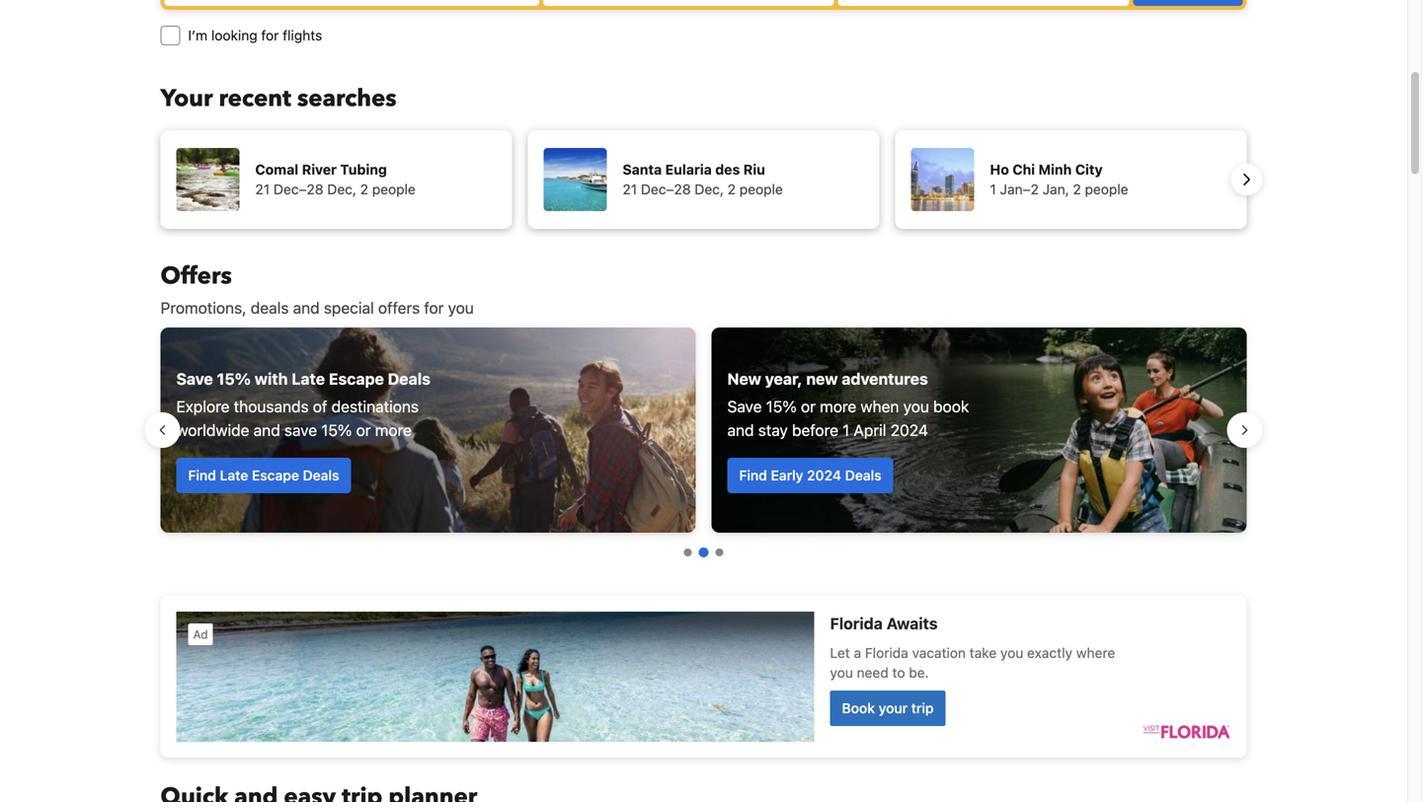 Task type: describe. For each thing, give the bounding box(es) containing it.
book
[[933, 398, 969, 416]]

jan,
[[1043, 181, 1069, 198]]

0 horizontal spatial for
[[261, 27, 279, 43]]

find late escape deals
[[188, 468, 339, 484]]

people for 1 jan–2 jan, 2 people
[[1085, 181, 1128, 198]]

searches
[[297, 82, 397, 115]]

2024 inside new year, new adventures save 15% or more when you book and stay before 1 april 2024
[[891, 421, 928, 440]]

offers
[[378, 299, 420, 318]]

new
[[727, 370, 761, 389]]

deals for save 15% or more when you book and stay before 1 april 2024
[[845, 468, 881, 484]]

i'm looking for flights
[[188, 27, 322, 43]]

early
[[771, 468, 803, 484]]

with
[[255, 370, 288, 389]]

save inside new year, new adventures save 15% or more when you book and stay before 1 april 2024
[[727, 398, 762, 416]]

save inside save 15% with late escape deals explore thousands of destinations worldwide and save 15% or more
[[176, 370, 213, 389]]

1 inside new year, new adventures save 15% or more when you book and stay before 1 april 2024
[[843, 421, 850, 440]]

2 for 21 dec–28 dec, 2 people
[[728, 181, 736, 198]]

special
[[324, 299, 374, 318]]

more inside new year, new adventures save 15% or more when you book and stay before 1 april 2024
[[820, 398, 856, 416]]

2 inside comal river tubing 21 dec–28 dec, 2 people
[[360, 181, 368, 198]]

april
[[854, 421, 886, 440]]

more inside save 15% with late escape deals explore thousands of destinations worldwide and save 15% or more
[[375, 421, 412, 440]]

stay
[[758, 421, 788, 440]]

group of friends hiking on a sunny day in the mountains image
[[160, 328, 696, 533]]

dec–28 inside santa eularia des riu 21 dec–28 dec, 2 people
[[641, 181, 691, 198]]

recent
[[219, 82, 291, 115]]

new
[[806, 370, 838, 389]]

looking
[[211, 27, 257, 43]]

des
[[715, 161, 740, 178]]

destinations
[[331, 398, 419, 416]]

0 horizontal spatial late
[[220, 468, 248, 484]]

and for escape
[[254, 421, 280, 440]]

when
[[861, 398, 899, 416]]

adventures
[[842, 370, 928, 389]]

21 inside santa eularia des riu 21 dec–28 dec, 2 people
[[623, 181, 637, 198]]

deals inside save 15% with late escape deals explore thousands of destinations worldwide and save 15% or more
[[388, 370, 430, 389]]

you inside offers promotions, deals and special offers for you
[[448, 299, 474, 318]]

minh
[[1038, 161, 1072, 178]]

escape inside save 15% with late escape deals explore thousands of destinations worldwide and save 15% or more
[[329, 370, 384, 389]]

year,
[[765, 370, 802, 389]]

comal
[[255, 161, 298, 178]]

deals
[[251, 299, 289, 318]]

advertisement region
[[160, 597, 1247, 758]]

ho chi minh city 1 jan–2 jan, 2 people
[[990, 161, 1128, 198]]

or inside save 15% with late escape deals explore thousands of destinations worldwide and save 15% or more
[[356, 421, 371, 440]]

river
[[302, 161, 337, 178]]



Task type: vqa. For each thing, say whether or not it's contained in the screenshot.
top 1 double bed
no



Task type: locate. For each thing, give the bounding box(es) containing it.
people inside santa eularia des riu 21 dec–28 dec, 2 people
[[740, 181, 783, 198]]

0 horizontal spatial escape
[[252, 468, 299, 484]]

find early 2024 deals link
[[727, 458, 893, 494]]

dec, down des
[[695, 181, 724, 198]]

1 horizontal spatial 1
[[990, 181, 996, 198]]

promotions,
[[160, 299, 246, 318]]

2 down tubing at the left top
[[360, 181, 368, 198]]

2 horizontal spatial deals
[[845, 468, 881, 484]]

0 horizontal spatial dec,
[[327, 181, 356, 198]]

you right offers
[[448, 299, 474, 318]]

find late escape deals link
[[176, 458, 351, 494]]

offers main content
[[145, 260, 1263, 803]]

for right offers
[[424, 299, 444, 318]]

0 horizontal spatial 15%
[[217, 370, 251, 389]]

deals for explore thousands of destinations worldwide and save 15% or more
[[303, 468, 339, 484]]

1 dec, from the left
[[327, 181, 356, 198]]

thousands
[[234, 398, 309, 416]]

2 vertical spatial 15%
[[321, 421, 352, 440]]

deals up destinations
[[388, 370, 430, 389]]

save down new
[[727, 398, 762, 416]]

1 left april
[[843, 421, 850, 440]]

1 vertical spatial 15%
[[766, 398, 797, 416]]

1 horizontal spatial 21
[[623, 181, 637, 198]]

1 vertical spatial for
[[424, 299, 444, 318]]

next image
[[1235, 168, 1259, 192]]

or up before
[[801, 398, 816, 416]]

save
[[284, 421, 317, 440]]

2 dec, from the left
[[695, 181, 724, 198]]

for left flights
[[261, 27, 279, 43]]

0 vertical spatial 2024
[[891, 421, 928, 440]]

1 horizontal spatial 2
[[728, 181, 736, 198]]

for
[[261, 27, 279, 43], [424, 299, 444, 318]]

1 horizontal spatial dec–28
[[641, 181, 691, 198]]

people inside comal river tubing 21 dec–28 dec, 2 people
[[372, 181, 416, 198]]

or down destinations
[[356, 421, 371, 440]]

1 vertical spatial save
[[727, 398, 762, 416]]

2024 right early
[[807, 468, 841, 484]]

or
[[801, 398, 816, 416], [356, 421, 371, 440]]

2 horizontal spatial and
[[727, 421, 754, 440]]

and inside save 15% with late escape deals explore thousands of destinations worldwide and save 15% or more
[[254, 421, 280, 440]]

your
[[160, 82, 213, 115]]

0 horizontal spatial more
[[375, 421, 412, 440]]

0 vertical spatial more
[[820, 398, 856, 416]]

jan–2
[[1000, 181, 1039, 198]]

0 vertical spatial 15%
[[217, 370, 251, 389]]

late down worldwide
[[220, 468, 248, 484]]

1 vertical spatial more
[[375, 421, 412, 440]]

deals down save
[[303, 468, 339, 484]]

find early 2024 deals
[[739, 468, 881, 484]]

dec–28 down river
[[273, 181, 324, 198]]

0 horizontal spatial you
[[448, 299, 474, 318]]

15% down "of"
[[321, 421, 352, 440]]

2 inside santa eularia des riu 21 dec–28 dec, 2 people
[[728, 181, 736, 198]]

0 horizontal spatial save
[[176, 370, 213, 389]]

late
[[292, 370, 325, 389], [220, 468, 248, 484]]

0 horizontal spatial 21
[[255, 181, 270, 198]]

new year, new adventures save 15% or more when you book and stay before 1 april 2024
[[727, 370, 969, 440]]

3 people from the left
[[1085, 181, 1128, 198]]

0 horizontal spatial find
[[188, 468, 216, 484]]

santa eularia des riu 21 dec–28 dec, 2 people
[[623, 161, 783, 198]]

region containing save 15% with late escape deals
[[145, 320, 1263, 541]]

more
[[820, 398, 856, 416], [375, 421, 412, 440]]

2 right 'jan,'
[[1073, 181, 1081, 198]]

0 horizontal spatial 2024
[[807, 468, 841, 484]]

1 vertical spatial 2024
[[807, 468, 841, 484]]

1 horizontal spatial you
[[903, 398, 929, 416]]

1 find from the left
[[188, 468, 216, 484]]

i'm
[[188, 27, 208, 43]]

2 21 from the left
[[623, 181, 637, 198]]

0 horizontal spatial dec–28
[[273, 181, 324, 198]]

dec, inside santa eularia des riu 21 dec–28 dec, 2 people
[[695, 181, 724, 198]]

1 horizontal spatial escape
[[329, 370, 384, 389]]

santa
[[623, 161, 662, 178]]

ho
[[990, 161, 1009, 178]]

city
[[1075, 161, 1103, 178]]

people down tubing at the left top
[[372, 181, 416, 198]]

you left book
[[903, 398, 929, 416]]

1 vertical spatial you
[[903, 398, 929, 416]]

0 vertical spatial region
[[145, 122, 1263, 237]]

for inside offers promotions, deals and special offers for you
[[424, 299, 444, 318]]

2 horizontal spatial people
[[1085, 181, 1128, 198]]

find
[[188, 468, 216, 484], [739, 468, 767, 484]]

0 vertical spatial for
[[261, 27, 279, 43]]

more down destinations
[[375, 421, 412, 440]]

save
[[176, 370, 213, 389], [727, 398, 762, 416]]

find left early
[[739, 468, 767, 484]]

more down "new" on the right top of the page
[[820, 398, 856, 416]]

0 vertical spatial 1
[[990, 181, 996, 198]]

2 dec–28 from the left
[[641, 181, 691, 198]]

2 inside ho chi minh city 1 jan–2 jan, 2 people
[[1073, 181, 1081, 198]]

chi
[[1013, 161, 1035, 178]]

1 vertical spatial or
[[356, 421, 371, 440]]

0 vertical spatial or
[[801, 398, 816, 416]]

dec–28 down eularia
[[641, 181, 691, 198]]

2 people from the left
[[740, 181, 783, 198]]

save up explore at the left
[[176, 370, 213, 389]]

late inside save 15% with late escape deals explore thousands of destinations worldwide and save 15% or more
[[292, 370, 325, 389]]

find for save 15% or more when you book and stay before 1 april 2024
[[739, 468, 767, 484]]

dec–28
[[273, 181, 324, 198], [641, 181, 691, 198]]

2024 down when
[[891, 421, 928, 440]]

2 find from the left
[[739, 468, 767, 484]]

and for save
[[727, 421, 754, 440]]

2
[[360, 181, 368, 198], [728, 181, 736, 198], [1073, 181, 1081, 198]]

0 vertical spatial escape
[[329, 370, 384, 389]]

21
[[255, 181, 270, 198], [623, 181, 637, 198]]

0 vertical spatial late
[[292, 370, 325, 389]]

15% left with at the left of page
[[217, 370, 251, 389]]

comal river tubing 21 dec–28 dec, 2 people
[[255, 161, 416, 198]]

1 region from the top
[[145, 122, 1263, 237]]

and inside offers promotions, deals and special offers for you
[[293, 299, 320, 318]]

0 horizontal spatial or
[[356, 421, 371, 440]]

1 horizontal spatial dec,
[[695, 181, 724, 198]]

before
[[792, 421, 838, 440]]

region containing comal river tubing
[[145, 122, 1263, 237]]

find for explore thousands of destinations worldwide and save 15% or more
[[188, 468, 216, 484]]

21 inside comal river tubing 21 dec–28 dec, 2 people
[[255, 181, 270, 198]]

and right deals
[[293, 299, 320, 318]]

people inside ho chi minh city 1 jan–2 jan, 2 people
[[1085, 181, 1128, 198]]

1 inside ho chi minh city 1 jan–2 jan, 2 people
[[990, 181, 996, 198]]

1 vertical spatial 1
[[843, 421, 850, 440]]

2 region from the top
[[145, 320, 1263, 541]]

1 vertical spatial late
[[220, 468, 248, 484]]

1 people from the left
[[372, 181, 416, 198]]

1 horizontal spatial and
[[293, 299, 320, 318]]

2 for 1 jan–2 jan, 2 people
[[1073, 181, 1081, 198]]

find down worldwide
[[188, 468, 216, 484]]

explore
[[176, 398, 230, 416]]

people down 'riu'
[[740, 181, 783, 198]]

dec,
[[327, 181, 356, 198], [695, 181, 724, 198]]

15% up stay
[[766, 398, 797, 416]]

progress bar
[[684, 548, 723, 558]]

0 vertical spatial you
[[448, 299, 474, 318]]

tubing
[[340, 161, 387, 178]]

people for 21 dec–28 dec, 2 people
[[740, 181, 783, 198]]

and down thousands
[[254, 421, 280, 440]]

people
[[372, 181, 416, 198], [740, 181, 783, 198], [1085, 181, 1128, 198]]

2 2 from the left
[[728, 181, 736, 198]]

1 horizontal spatial save
[[727, 398, 762, 416]]

0 horizontal spatial and
[[254, 421, 280, 440]]

15%
[[217, 370, 251, 389], [766, 398, 797, 416], [321, 421, 352, 440]]

you inside new year, new adventures save 15% or more when you book and stay before 1 april 2024
[[903, 398, 929, 416]]

1 horizontal spatial late
[[292, 370, 325, 389]]

your recent searches
[[160, 82, 397, 115]]

1 down ho at the top of page
[[990, 181, 996, 198]]

worldwide
[[176, 421, 249, 440]]

a young girl and woman kayak on a river image
[[712, 328, 1247, 533]]

deals down april
[[845, 468, 881, 484]]

escape down save
[[252, 468, 299, 484]]

of
[[313, 398, 327, 416]]

and left stay
[[727, 421, 754, 440]]

1
[[990, 181, 996, 198], [843, 421, 850, 440]]

2 horizontal spatial 2
[[1073, 181, 1081, 198]]

offers
[[160, 260, 232, 293]]

1 dec–28 from the left
[[273, 181, 324, 198]]

riu
[[743, 161, 765, 178]]

flights
[[283, 27, 322, 43]]

21 down santa
[[623, 181, 637, 198]]

or inside new year, new adventures save 15% or more when you book and stay before 1 april 2024
[[801, 398, 816, 416]]

escape
[[329, 370, 384, 389], [252, 468, 299, 484]]

and inside new year, new adventures save 15% or more when you book and stay before 1 april 2024
[[727, 421, 754, 440]]

1 2 from the left
[[360, 181, 368, 198]]

1 horizontal spatial deals
[[388, 370, 430, 389]]

0 horizontal spatial people
[[372, 181, 416, 198]]

dec–28 inside comal river tubing 21 dec–28 dec, 2 people
[[273, 181, 324, 198]]

escape up destinations
[[329, 370, 384, 389]]

0 vertical spatial save
[[176, 370, 213, 389]]

and
[[293, 299, 320, 318], [254, 421, 280, 440], [727, 421, 754, 440]]

save 15% with late escape deals explore thousands of destinations worldwide and save 15% or more
[[176, 370, 430, 440]]

2 horizontal spatial 15%
[[766, 398, 797, 416]]

0 horizontal spatial 1
[[843, 421, 850, 440]]

dec, inside comal river tubing 21 dec–28 dec, 2 people
[[327, 181, 356, 198]]

deals
[[388, 370, 430, 389], [303, 468, 339, 484], [845, 468, 881, 484]]

1 vertical spatial region
[[145, 320, 1263, 541]]

3 2 from the left
[[1073, 181, 1081, 198]]

you
[[448, 299, 474, 318], [903, 398, 929, 416]]

people down city
[[1085, 181, 1128, 198]]

1 horizontal spatial for
[[424, 299, 444, 318]]

0 horizontal spatial 2
[[360, 181, 368, 198]]

progress bar inside offers main content
[[684, 548, 723, 558]]

1 horizontal spatial 2024
[[891, 421, 928, 440]]

2024
[[891, 421, 928, 440], [807, 468, 841, 484]]

dec, down tubing at the left top
[[327, 181, 356, 198]]

eularia
[[665, 161, 712, 178]]

1 horizontal spatial people
[[740, 181, 783, 198]]

1 horizontal spatial more
[[820, 398, 856, 416]]

2 down des
[[728, 181, 736, 198]]

offers promotions, deals and special offers for you
[[160, 260, 474, 318]]

0 horizontal spatial deals
[[303, 468, 339, 484]]

15% inside new year, new adventures save 15% or more when you book and stay before 1 april 2024
[[766, 398, 797, 416]]

21 down comal
[[255, 181, 270, 198]]

late up "of"
[[292, 370, 325, 389]]

1 vertical spatial escape
[[252, 468, 299, 484]]

region
[[145, 122, 1263, 237], [145, 320, 1263, 541]]

1 horizontal spatial 15%
[[321, 421, 352, 440]]

1 horizontal spatial or
[[801, 398, 816, 416]]

1 21 from the left
[[255, 181, 270, 198]]

1 horizontal spatial find
[[739, 468, 767, 484]]



